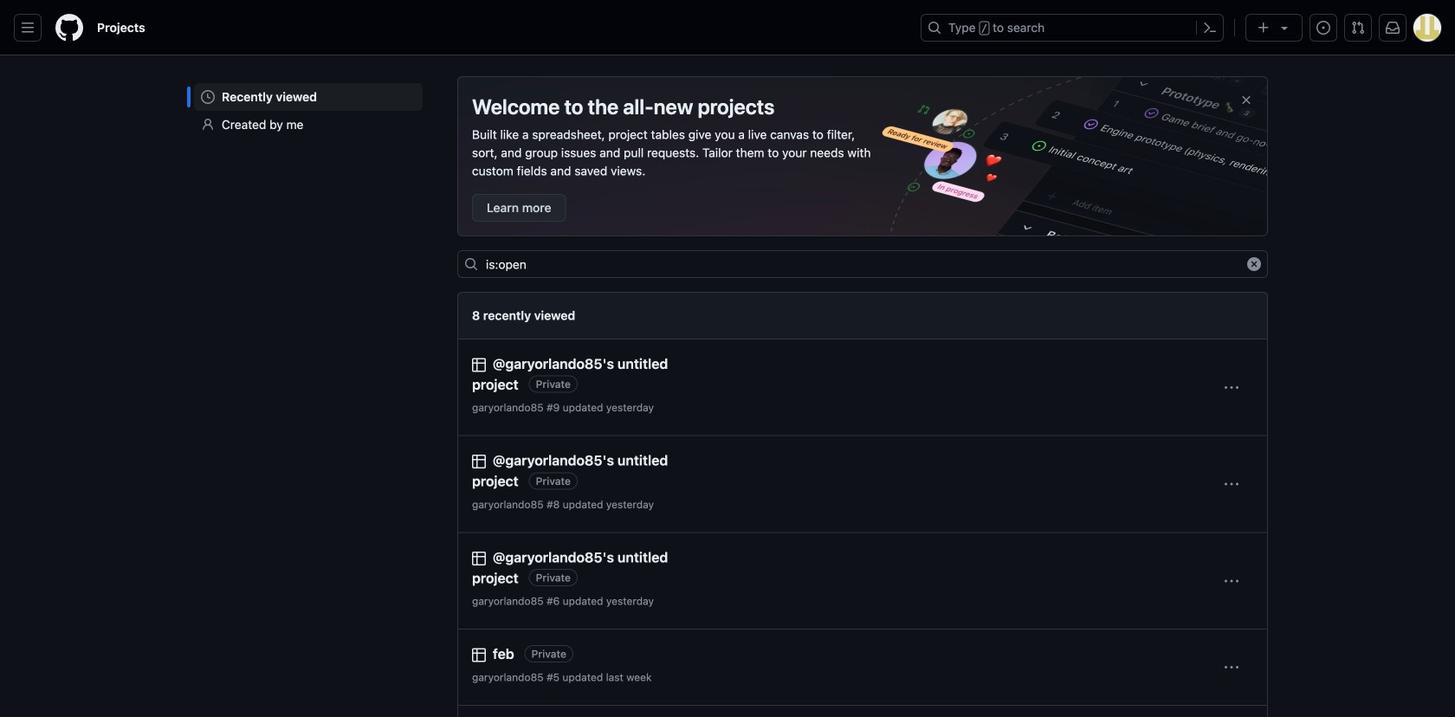 Task type: vqa. For each thing, say whether or not it's contained in the screenshot.
Close image
yes



Task type: describe. For each thing, give the bounding box(es) containing it.
notifications image
[[1386, 21, 1400, 35]]

clear image
[[1248, 257, 1262, 271]]

homepage image
[[55, 14, 83, 42]]

issue opened image
[[1317, 21, 1331, 35]]

plus image
[[1257, 21, 1271, 35]]

triangle down image
[[1278, 21, 1292, 35]]



Task type: locate. For each thing, give the bounding box(es) containing it.
clock image
[[201, 90, 215, 104]]

1 kebab horizontal image from the top
[[1225, 381, 1239, 395]]

kebab horizontal image
[[1225, 381, 1239, 395], [1225, 478, 1239, 492]]

kebab horizontal image for first table image from the bottom of the page
[[1225, 661, 1239, 675]]

1 table image from the top
[[472, 455, 486, 469]]

0 vertical spatial kebab horizontal image
[[1225, 575, 1239, 589]]

2 kebab horizontal image from the top
[[1225, 478, 1239, 492]]

Search all projects text field
[[458, 250, 1269, 278]]

3 table image from the top
[[472, 649, 486, 663]]

1 vertical spatial kebab horizontal image
[[1225, 478, 1239, 492]]

list
[[187, 76, 430, 146]]

person image
[[201, 118, 215, 132]]

0 vertical spatial table image
[[472, 455, 486, 469]]

1 vertical spatial table image
[[472, 552, 486, 566]]

table image
[[472, 455, 486, 469], [472, 552, 486, 566], [472, 649, 486, 663]]

command palette image
[[1204, 21, 1217, 35]]

git pull request image
[[1352, 21, 1366, 35]]

2 kebab horizontal image from the top
[[1225, 661, 1239, 675]]

kebab horizontal image for 2nd table image from the bottom of the page
[[1225, 575, 1239, 589]]

kebab horizontal image
[[1225, 575, 1239, 589], [1225, 661, 1239, 675]]

table image
[[472, 358, 486, 372]]

0 vertical spatial kebab horizontal image
[[1225, 381, 1239, 395]]

2 vertical spatial table image
[[472, 649, 486, 663]]

2 table image from the top
[[472, 552, 486, 566]]

1 kebab horizontal image from the top
[[1225, 575, 1239, 589]]

close image
[[1240, 93, 1254, 107]]

1 vertical spatial kebab horizontal image
[[1225, 661, 1239, 675]]

search image
[[464, 257, 478, 271]]



